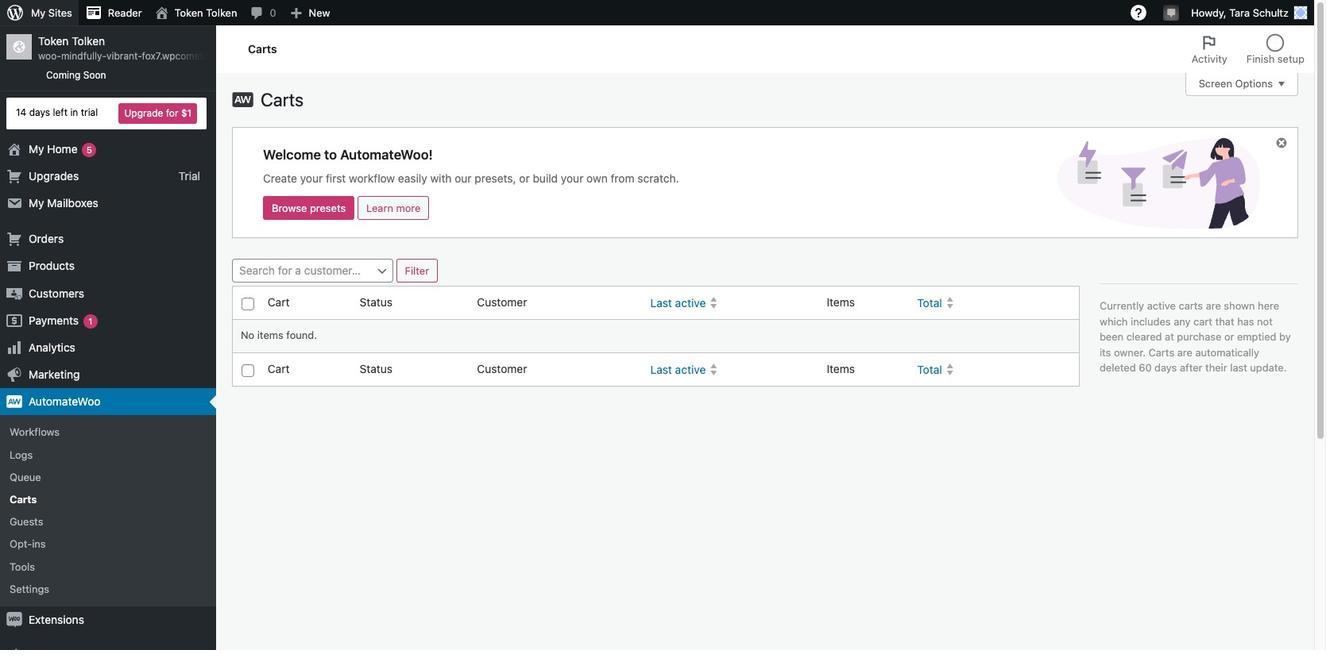 Task type: describe. For each thing, give the bounding box(es) containing it.
14 days left in trial
[[16, 107, 98, 119]]

easily
[[398, 172, 427, 185]]

screen options
[[1199, 77, 1273, 90]]

queue link
[[0, 466, 216, 489]]

setup
[[1278, 52, 1305, 65]]

queue
[[10, 471, 41, 484]]

60
[[1139, 362, 1152, 374]]

screen
[[1199, 77, 1233, 90]]

emptied
[[1237, 331, 1277, 343]]

new link
[[283, 0, 337, 25]]

1 last from the top
[[650, 296, 672, 310]]

coming
[[46, 69, 81, 81]]

1 customer from the top
[[477, 296, 527, 309]]

last
[[1230, 362, 1247, 374]]

ins
[[32, 538, 46, 551]]

1
[[88, 316, 93, 326]]

carts
[[1179, 300, 1203, 312]]

upgrade for $1 button
[[119, 103, 197, 124]]

at
[[1165, 331, 1174, 343]]

browse
[[272, 202, 307, 215]]

guests
[[10, 516, 43, 529]]

my sites
[[31, 6, 72, 19]]

finish setup
[[1247, 52, 1305, 65]]

that
[[1216, 315, 1235, 328]]

carts up welcome
[[261, 89, 304, 110]]

items for 1st the total link from the bottom
[[827, 363, 855, 376]]

from
[[611, 172, 635, 185]]

by
[[1279, 331, 1291, 343]]

token tolken woo-mindfully-vibrant-fox7.wpcomstaging.com coming soon
[[38, 34, 250, 81]]

activity
[[1192, 52, 1228, 65]]

Search for a customer… field
[[232, 259, 393, 284]]

build
[[533, 172, 558, 185]]

schultz
[[1253, 6, 1289, 19]]

create
[[263, 172, 297, 185]]

currently
[[1100, 300, 1144, 312]]

first
[[326, 172, 346, 185]]

automatewoo!
[[340, 147, 433, 163]]

total for 2nd the total link from the bottom of the page
[[917, 296, 942, 310]]

reader
[[108, 6, 142, 19]]

has
[[1237, 315, 1254, 328]]

opt-ins link
[[0, 534, 216, 556]]

vibrant-
[[107, 50, 142, 62]]

2 total link from the top
[[911, 356, 987, 384]]

$1
[[181, 107, 192, 119]]

logs
[[10, 449, 33, 461]]

workflows
[[10, 426, 60, 439]]

token for token tolken
[[175, 6, 203, 19]]

for for search
[[278, 264, 292, 277]]

carts inside currently active carts are shown here which includes any cart that has not been cleared at purchase or emptied by its owner. carts are automatically deleted 60 days after their last update.
[[1149, 346, 1175, 359]]

2 your from the left
[[561, 172, 584, 185]]

my mailboxes link
[[0, 190, 216, 217]]

after
[[1180, 362, 1203, 374]]

automatewoo
[[29, 395, 101, 409]]

items
[[257, 329, 284, 342]]

status for 2nd the total link from the bottom of the page
[[360, 296, 393, 309]]

browse presets
[[272, 202, 346, 215]]

token tolken link
[[148, 0, 244, 25]]

last active link for 2nd the total link from the bottom of the page
[[644, 289, 819, 317]]

new
[[309, 6, 330, 19]]

finish
[[1247, 52, 1275, 65]]

activity button
[[1182, 25, 1237, 73]]

own
[[587, 172, 608, 185]]

trial
[[179, 169, 200, 183]]

notification image
[[1165, 6, 1178, 18]]

presets
[[310, 202, 346, 215]]

main menu navigation
[[0, 25, 250, 651]]

2 customer from the top
[[477, 363, 527, 376]]

upgrades
[[29, 169, 79, 183]]

owner.
[[1114, 346, 1146, 359]]

search for a customer…
[[239, 264, 361, 277]]

status for 1st the total link from the bottom
[[360, 363, 393, 376]]

screen options button
[[1185, 72, 1298, 96]]

items for 2nd the total link from the bottom of the page
[[827, 296, 855, 309]]

upgrade
[[124, 107, 163, 119]]

sites
[[48, 6, 72, 19]]

0 horizontal spatial or
[[519, 172, 530, 185]]

marketing link
[[0, 362, 216, 389]]

its
[[1100, 346, 1111, 359]]

found.
[[286, 329, 317, 342]]

automatically
[[1196, 346, 1260, 359]]

their
[[1206, 362, 1227, 374]]

fox7.wpcomstaging.com
[[142, 50, 250, 62]]

orders
[[29, 232, 64, 246]]

includes
[[1131, 315, 1171, 328]]

presets,
[[475, 172, 516, 185]]

settings link
[[0, 578, 216, 601]]

cart for last active link related to 2nd the total link from the bottom of the page
[[268, 296, 290, 309]]

not
[[1257, 315, 1273, 328]]

with
[[430, 172, 452, 185]]

cart for last active link related to 1st the total link from the bottom
[[268, 363, 290, 376]]

which
[[1100, 315, 1128, 328]]

0 vertical spatial are
[[1206, 300, 1221, 312]]

2 last from the top
[[650, 363, 672, 376]]



Task type: locate. For each thing, give the bounding box(es) containing it.
welcome to automatewoo!
[[263, 147, 433, 163]]

trial
[[81, 107, 98, 119]]

0 vertical spatial items
[[827, 296, 855, 309]]

0 vertical spatial last
[[650, 296, 672, 310]]

days right 60
[[1155, 362, 1177, 374]]

0 vertical spatial customer
[[477, 296, 527, 309]]

here
[[1258, 300, 1279, 312]]

your left first
[[300, 172, 323, 185]]

cart up no items found.
[[268, 296, 290, 309]]

tab list
[[1182, 25, 1314, 73]]

learn
[[366, 202, 393, 215]]

1 vertical spatial last
[[650, 363, 672, 376]]

1 last active link from the top
[[644, 289, 819, 317]]

1 vertical spatial total
[[917, 363, 942, 376]]

welcome
[[263, 147, 321, 163]]

1 vertical spatial my
[[29, 142, 44, 155]]

1 items from the top
[[827, 296, 855, 309]]

0 vertical spatial status
[[360, 296, 393, 309]]

no
[[241, 329, 254, 342]]

last active link for 1st the total link from the bottom
[[644, 356, 819, 384]]

1 vertical spatial days
[[1155, 362, 1177, 374]]

products link
[[0, 253, 216, 280]]

0 vertical spatial for
[[166, 107, 178, 119]]

Search for a customer… text field
[[233, 260, 393, 284]]

None checkbox
[[242, 298, 254, 310], [242, 365, 254, 377], [242, 298, 254, 310], [242, 365, 254, 377]]

more
[[396, 202, 421, 215]]

or left 'build'
[[519, 172, 530, 185]]

0 horizontal spatial your
[[300, 172, 323, 185]]

1 horizontal spatial for
[[278, 264, 292, 277]]

0 vertical spatial total link
[[911, 289, 987, 317]]

for inside text box
[[278, 264, 292, 277]]

woo-
[[38, 50, 61, 62]]

token tolken
[[175, 6, 237, 19]]

home
[[47, 142, 78, 155]]

14
[[16, 107, 26, 119]]

my home 5
[[29, 142, 92, 155]]

my for my home 5
[[29, 142, 44, 155]]

extensions link
[[0, 607, 216, 634]]

active
[[675, 296, 706, 310], [1147, 300, 1176, 312], [675, 363, 706, 376]]

None submit
[[396, 259, 438, 283]]

my
[[31, 6, 46, 19], [29, 142, 44, 155], [29, 196, 44, 210]]

0 vertical spatial total
[[917, 296, 942, 310]]

0 link
[[244, 0, 283, 25]]

to
[[324, 147, 337, 163]]

search
[[239, 264, 275, 277]]

payments
[[29, 314, 79, 327]]

2 vertical spatial my
[[29, 196, 44, 210]]

my for my sites
[[31, 6, 46, 19]]

last
[[650, 296, 672, 310], [650, 363, 672, 376]]

scratch.
[[638, 172, 679, 185]]

a
[[295, 264, 301, 277]]

0 vertical spatial last active
[[650, 296, 706, 310]]

are
[[1206, 300, 1221, 312], [1177, 346, 1193, 359]]

1 vertical spatial items
[[827, 363, 855, 376]]

for left $1 in the top left of the page
[[166, 107, 178, 119]]

tools link
[[0, 556, 216, 578]]

0 horizontal spatial for
[[166, 107, 178, 119]]

learn more
[[366, 202, 421, 215]]

1 horizontal spatial are
[[1206, 300, 1221, 312]]

days inside the main menu navigation
[[29, 107, 50, 119]]

0 vertical spatial token
[[175, 6, 203, 19]]

carts link
[[0, 489, 216, 511]]

mailboxes
[[47, 196, 98, 210]]

5
[[87, 144, 92, 155]]

browse presets link
[[263, 196, 355, 220]]

my sites link
[[0, 0, 79, 25]]

0 horizontal spatial days
[[29, 107, 50, 119]]

1 vertical spatial customer
[[477, 363, 527, 376]]

1 vertical spatial cart
[[268, 363, 290, 376]]

total for 1st the total link from the bottom
[[917, 363, 942, 376]]

our
[[455, 172, 472, 185]]

token inside "toolbar" navigation
[[175, 6, 203, 19]]

analytics
[[29, 341, 75, 354]]

carts down the 0 link
[[248, 42, 277, 55]]

soon
[[83, 69, 106, 81]]

cart
[[1194, 315, 1213, 328]]

total link
[[911, 289, 987, 317], [911, 356, 987, 384]]

tools
[[10, 561, 35, 573]]

0 horizontal spatial are
[[1177, 346, 1193, 359]]

carts down at
[[1149, 346, 1175, 359]]

1 vertical spatial for
[[278, 264, 292, 277]]

token inside token tolken woo-mindfully-vibrant-fox7.wpcomstaging.com coming soon
[[38, 34, 69, 48]]

token up woo-
[[38, 34, 69, 48]]

or up the automatically
[[1225, 331, 1234, 343]]

tolken inside token tolken woo-mindfully-vibrant-fox7.wpcomstaging.com coming soon
[[72, 34, 105, 48]]

active inside currently active carts are shown here which includes any cart that has not been cleared at purchase or emptied by its owner. carts are automatically deleted 60 days after their last update.
[[1147, 300, 1176, 312]]

2 items from the top
[[827, 363, 855, 376]]

2 last active link from the top
[[644, 356, 819, 384]]

opt-
[[10, 538, 32, 551]]

2 cart from the top
[[268, 363, 290, 376]]

cart
[[268, 296, 290, 309], [268, 363, 290, 376]]

products
[[29, 259, 75, 273]]

0 vertical spatial my
[[31, 6, 46, 19]]

my inside my sites link
[[31, 6, 46, 19]]

1 horizontal spatial or
[[1225, 331, 1234, 343]]

purchase
[[1177, 331, 1222, 343]]

1 total from the top
[[917, 296, 942, 310]]

my down upgrades
[[29, 196, 44, 210]]

1 cart from the top
[[268, 296, 290, 309]]

are up after in the right of the page
[[1177, 346, 1193, 359]]

your
[[300, 172, 323, 185], [561, 172, 584, 185]]

1 vertical spatial total link
[[911, 356, 987, 384]]

2 total from the top
[[917, 363, 942, 376]]

1 vertical spatial status
[[360, 363, 393, 376]]

customer…
[[304, 264, 361, 277]]

active for 1st the total link from the bottom
[[675, 363, 706, 376]]

1 horizontal spatial days
[[1155, 362, 1177, 374]]

0 horizontal spatial tolken
[[72, 34, 105, 48]]

logs link
[[0, 444, 216, 466]]

token for token tolken woo-mindfully-vibrant-fox7.wpcomstaging.com coming soon
[[38, 34, 69, 48]]

1 vertical spatial token
[[38, 34, 69, 48]]

1 your from the left
[[300, 172, 323, 185]]

tolken up mindfully-
[[72, 34, 105, 48]]

automatewoo link
[[0, 389, 216, 416]]

for inside button
[[166, 107, 178, 119]]

carts down queue
[[10, 493, 37, 506]]

customer
[[477, 296, 527, 309], [477, 363, 527, 376]]

0 vertical spatial cart
[[268, 296, 290, 309]]

my inside my mailboxes link
[[29, 196, 44, 210]]

cart down no items found.
[[268, 363, 290, 376]]

or inside currently active carts are shown here which includes any cart that has not been cleared at purchase or emptied by its owner. carts are automatically deleted 60 days after their last update.
[[1225, 331, 1234, 343]]

in
[[70, 107, 78, 119]]

1 total link from the top
[[911, 289, 987, 317]]

or
[[519, 172, 530, 185], [1225, 331, 1234, 343]]

no items found.
[[241, 329, 317, 342]]

1 vertical spatial tolken
[[72, 34, 105, 48]]

shown
[[1224, 300, 1255, 312]]

0 vertical spatial or
[[519, 172, 530, 185]]

1 vertical spatial or
[[1225, 331, 1234, 343]]

1 last active from the top
[[650, 296, 706, 310]]

1 status from the top
[[360, 296, 393, 309]]

1 horizontal spatial token
[[175, 6, 203, 19]]

payments 1
[[29, 314, 93, 327]]

total
[[917, 296, 942, 310], [917, 363, 942, 376]]

your left own
[[561, 172, 584, 185]]

carts inside the main menu navigation
[[10, 493, 37, 506]]

token up fox7.wpcomstaging.com
[[175, 6, 203, 19]]

carts
[[248, 42, 277, 55], [261, 89, 304, 110], [1149, 346, 1175, 359], [10, 493, 37, 506]]

0 vertical spatial days
[[29, 107, 50, 119]]

0 horizontal spatial token
[[38, 34, 69, 48]]

1 vertical spatial are
[[1177, 346, 1193, 359]]

workflows link
[[0, 422, 216, 444]]

0 vertical spatial tolken
[[206, 6, 237, 19]]

marketing
[[29, 368, 80, 382]]

my for my mailboxes
[[29, 196, 44, 210]]

deleted
[[1100, 362, 1136, 374]]

0 vertical spatial last active link
[[644, 289, 819, 317]]

been
[[1100, 331, 1124, 343]]

tolken for token tolken woo-mindfully-vibrant-fox7.wpcomstaging.com coming soon
[[72, 34, 105, 48]]

cleared
[[1127, 331, 1162, 343]]

1 vertical spatial last active
[[650, 363, 706, 376]]

for left a at the left top of page
[[278, 264, 292, 277]]

my left home
[[29, 142, 44, 155]]

tara
[[1230, 6, 1250, 19]]

extensions
[[29, 613, 84, 627]]

2 status from the top
[[360, 363, 393, 376]]

days right 14
[[29, 107, 50, 119]]

opt-ins
[[10, 538, 46, 551]]

tolken inside "toolbar" navigation
[[206, 6, 237, 19]]

tolken left the 0 link
[[206, 6, 237, 19]]

create your first workflow easily with our presets, or build your own from scratch.
[[263, 172, 679, 185]]

1 horizontal spatial your
[[561, 172, 584, 185]]

update.
[[1250, 362, 1287, 374]]

currently active carts are shown here which includes any cart that has not been cleared at purchase or emptied by its owner. carts are automatically deleted 60 days after their last update.
[[1100, 300, 1291, 374]]

days inside currently active carts are shown here which includes any cart that has not been cleared at purchase or emptied by its owner. carts are automatically deleted 60 days after their last update.
[[1155, 362, 1177, 374]]

toolbar navigation
[[0, 0, 1314, 29]]

finish setup button
[[1237, 25, 1314, 73]]

2 last active from the top
[[650, 363, 706, 376]]

my left sites
[[31, 6, 46, 19]]

tab list containing activity
[[1182, 25, 1314, 73]]

last active
[[650, 296, 706, 310], [650, 363, 706, 376]]

tolken for token tolken
[[206, 6, 237, 19]]

for for upgrade
[[166, 107, 178, 119]]

1 vertical spatial last active link
[[644, 356, 819, 384]]

options
[[1235, 77, 1273, 90]]

settings
[[10, 583, 49, 596]]

1 horizontal spatial tolken
[[206, 6, 237, 19]]

are up cart
[[1206, 300, 1221, 312]]

active for 2nd the total link from the bottom of the page
[[675, 296, 706, 310]]



Task type: vqa. For each thing, say whether or not it's contained in the screenshot.
View icon
no



